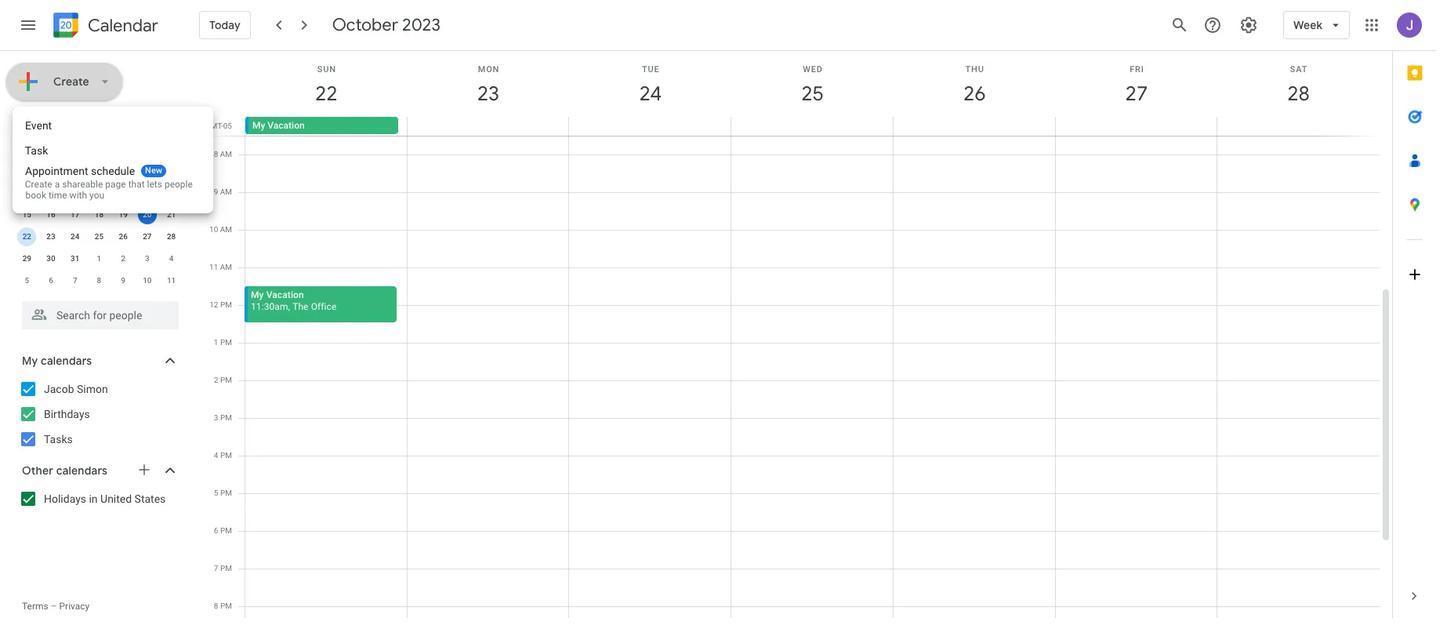 Task type: describe. For each thing, give the bounding box(es) containing it.
week
[[1294, 18, 1323, 32]]

calendar element
[[50, 9, 158, 44]]

28 link
[[1281, 76, 1318, 112]]

in
[[89, 493, 98, 505]]

13 element
[[138, 184, 157, 202]]

16 element
[[42, 206, 60, 224]]

10 am
[[209, 225, 232, 234]]

5 pm
[[214, 489, 232, 497]]

17
[[71, 210, 80, 219]]

jacob
[[44, 383, 74, 395]]

0 vertical spatial 4
[[97, 166, 101, 175]]

task
[[25, 144, 48, 157]]

october 2023 grid
[[15, 138, 184, 292]]

tue 24
[[639, 64, 661, 107]]

18
[[95, 210, 104, 219]]

the
[[293, 301, 309, 312]]

november 8 element
[[90, 271, 109, 290]]

wed 25
[[801, 64, 823, 107]]

create button
[[6, 63, 122, 100]]

my calendars
[[22, 354, 92, 368]]

sun
[[317, 64, 336, 75]]

27 link
[[1119, 76, 1155, 112]]

other calendars button
[[3, 458, 195, 483]]

shareable
[[62, 179, 103, 190]]

23 link
[[471, 76, 507, 112]]

23 inside mon 23
[[476, 81, 499, 107]]

event
[[25, 119, 52, 132]]

6 cell from the left
[[1218, 117, 1380, 136]]

4 for 4 pm
[[214, 451, 218, 460]]

6 pm
[[214, 526, 232, 535]]

4 cell from the left
[[894, 117, 1056, 136]]

november 5 element
[[18, 271, 36, 290]]

1 horizontal spatial 2023
[[402, 14, 441, 36]]

,
[[288, 301, 290, 312]]

29 element
[[18, 249, 36, 268]]

0 vertical spatial 26
[[963, 81, 985, 107]]

my for my calendars
[[22, 354, 38, 368]]

28 inside "row group"
[[167, 232, 176, 241]]

november 7 element
[[66, 271, 85, 290]]

m
[[48, 145, 54, 153]]

12 element
[[114, 184, 133, 202]]

1 cell from the left
[[408, 117, 570, 136]]

gmt-05
[[205, 122, 232, 130]]

22 link
[[309, 76, 345, 112]]

1 vertical spatial october
[[22, 118, 67, 133]]

12 pm
[[210, 300, 232, 309]]

6 for 6 pm
[[214, 526, 218, 535]]

vacation for my vacation 11:30am , the office
[[266, 289, 304, 300]]

pm for 1 pm
[[220, 338, 232, 347]]

7 for 7 pm
[[214, 564, 218, 573]]

1 vertical spatial october 2023
[[22, 118, 95, 133]]

1 horizontal spatial 6
[[145, 166, 150, 175]]

november 10 element
[[138, 271, 157, 290]]

add other calendars image
[[136, 462, 152, 478]]

november 6 element
[[42, 271, 60, 290]]

28 element
[[162, 227, 181, 246]]

row containing 5
[[15, 270, 184, 292]]

05
[[223, 122, 232, 130]]

my vacation 11:30am , the office
[[251, 289, 337, 312]]

appointment
[[25, 165, 88, 177]]

2 for 2 pm
[[214, 376, 218, 384]]

november 4 element
[[162, 249, 181, 268]]

31 element
[[66, 249, 85, 268]]

states
[[135, 493, 166, 505]]

4 pm
[[214, 451, 232, 460]]

26 link
[[957, 76, 993, 112]]

2 cell from the left
[[570, 117, 732, 136]]

22 element
[[18, 227, 36, 246]]

20 cell
[[135, 204, 159, 226]]

11 am
[[209, 263, 232, 271]]

11 for 11 am
[[209, 263, 218, 271]]

time
[[48, 190, 67, 201]]

create a shareable page that lets people book time with you
[[25, 179, 193, 201]]

s
[[25, 145, 29, 153]]

23 element
[[42, 227, 60, 246]]

6 for november 6 element
[[49, 276, 53, 285]]

15 element
[[18, 206, 36, 224]]

20
[[143, 210, 152, 219]]

gmt-
[[205, 122, 223, 130]]

22 cell
[[15, 226, 39, 248]]

12 for 12
[[119, 188, 128, 197]]

privacy link
[[59, 601, 90, 612]]

new
[[145, 166, 162, 176]]

pm for 7 pm
[[220, 564, 232, 573]]

calendars for my calendars
[[41, 354, 92, 368]]

–
[[51, 601, 57, 612]]

pm for 5 pm
[[220, 489, 232, 497]]

terms link
[[22, 601, 48, 612]]

20, today element
[[138, 206, 157, 224]]

privacy
[[59, 601, 90, 612]]

create for create
[[53, 75, 89, 89]]

sat 28
[[1287, 64, 1310, 107]]

1 horizontal spatial october 2023
[[332, 14, 441, 36]]

week button
[[1284, 6, 1351, 44]]

pm for 4 pm
[[220, 451, 232, 460]]

24 inside october 2023 grid
[[71, 232, 80, 241]]

30
[[47, 254, 55, 263]]

8 for 8 am
[[214, 150, 218, 158]]

book
[[25, 190, 46, 201]]

other calendars
[[22, 464, 108, 478]]

1 for 1 pm
[[214, 338, 218, 347]]

25 inside october 2023 grid
[[95, 232, 104, 241]]

11 for the 11 element
[[95, 188, 104, 197]]

0 vertical spatial 28
[[1287, 81, 1310, 107]]

3 pm
[[214, 413, 232, 422]]

today button
[[199, 6, 251, 44]]

holidays
[[44, 493, 86, 505]]

8 for 8 pm
[[214, 602, 218, 610]]

tasks
[[44, 433, 73, 446]]

25 element
[[90, 227, 109, 246]]

7 pm
[[214, 564, 232, 573]]

30 element
[[42, 249, 60, 268]]

29
[[22, 254, 31, 263]]

14
[[167, 188, 176, 197]]

24 element
[[66, 227, 85, 246]]

21
[[167, 210, 176, 219]]

row group containing 1
[[15, 160, 184, 292]]

mon 23
[[476, 64, 500, 107]]

wed
[[803, 64, 823, 75]]

my vacation button
[[249, 117, 398, 134]]

november 3 element
[[138, 249, 157, 268]]

row containing 22
[[15, 226, 184, 248]]

terms
[[22, 601, 48, 612]]

24 link
[[633, 76, 669, 112]]

grid containing 22
[[201, 51, 1393, 618]]

25 link
[[795, 76, 831, 112]]

page
[[106, 179, 126, 190]]

1 horizontal spatial 24
[[639, 81, 661, 107]]

9 for the november 9 element
[[121, 276, 126, 285]]

pm for 6 pm
[[220, 526, 232, 535]]

jacob simon
[[44, 383, 108, 395]]

settings menu image
[[1240, 16, 1259, 35]]

0 horizontal spatial 9
[[49, 188, 53, 197]]

row containing 15
[[15, 204, 184, 226]]

8 am
[[214, 150, 232, 158]]

am for 11 am
[[220, 263, 232, 271]]

my calendars button
[[3, 348, 195, 373]]

13
[[143, 188, 152, 197]]



Task type: vqa. For each thing, say whether or not it's contained in the screenshot.


Task type: locate. For each thing, give the bounding box(es) containing it.
appointment schedule
[[25, 165, 135, 177]]

1 horizontal spatial 28
[[1287, 81, 1310, 107]]

row
[[15, 138, 184, 160], [15, 160, 184, 182], [15, 182, 184, 204], [15, 204, 184, 226], [15, 226, 184, 248], [15, 248, 184, 270], [15, 270, 184, 292]]

row containing 29
[[15, 248, 184, 270]]

october 2023 up m on the left
[[22, 118, 95, 133]]

cell down 26 link
[[894, 117, 1056, 136]]

pm
[[220, 300, 232, 309], [220, 338, 232, 347], [220, 376, 232, 384], [220, 413, 232, 422], [220, 451, 232, 460], [220, 489, 232, 497], [220, 526, 232, 535], [220, 564, 232, 573], [220, 602, 232, 610]]

1 horizontal spatial 9
[[121, 276, 126, 285]]

11 element
[[90, 184, 109, 202]]

15
[[22, 210, 31, 219]]

5 row from the top
[[15, 226, 184, 248]]

4 for the november 4 element
[[169, 254, 174, 263]]

cell down 28 link
[[1218, 117, 1380, 136]]

0 vertical spatial october 2023
[[332, 14, 441, 36]]

am down 8 am
[[220, 187, 232, 196]]

schedule
[[91, 165, 135, 177]]

28 down 21 element
[[167, 232, 176, 241]]

vacation inside the my vacation 11:30am , the office
[[266, 289, 304, 300]]

calendars up jacob
[[41, 354, 92, 368]]

12 inside grid
[[210, 300, 218, 309]]

1 vertical spatial 27
[[143, 232, 152, 241]]

9 am
[[214, 187, 232, 196]]

8 up "15"
[[25, 188, 29, 197]]

2 horizontal spatial 9
[[214, 187, 218, 196]]

3 down 2 pm
[[214, 413, 218, 422]]

my for my vacation
[[253, 120, 265, 131]]

1 horizontal spatial 1
[[97, 254, 101, 263]]

2 vertical spatial 11
[[167, 276, 176, 285]]

10 for november 10 element
[[143, 276, 152, 285]]

0 horizontal spatial 28
[[167, 232, 176, 241]]

1 horizontal spatial october
[[332, 14, 398, 36]]

my calendars list
[[3, 377, 195, 452]]

21 element
[[162, 206, 181, 224]]

2 down 26 element
[[121, 254, 126, 263]]

pm down 4 pm
[[220, 489, 232, 497]]

0 vertical spatial 11
[[95, 188, 104, 197]]

2 vertical spatial 3
[[214, 413, 218, 422]]

my inside "button"
[[253, 120, 265, 131]]

1 horizontal spatial 26
[[963, 81, 985, 107]]

25 down 18 element
[[95, 232, 104, 241]]

3 row from the top
[[15, 182, 184, 204]]

2 pm from the top
[[220, 338, 232, 347]]

1 down "12 pm"
[[214, 338, 218, 347]]

0 horizontal spatial 2
[[49, 166, 53, 175]]

10 up 11 am
[[209, 225, 218, 234]]

1 horizontal spatial 12
[[210, 300, 218, 309]]

2 am from the top
[[220, 187, 232, 196]]

9
[[214, 187, 218, 196], [49, 188, 53, 197], [121, 276, 126, 285]]

3 down 27 element
[[145, 254, 150, 263]]

terms – privacy
[[22, 601, 90, 612]]

0 horizontal spatial 6
[[49, 276, 53, 285]]

2 vertical spatial 1
[[214, 338, 218, 347]]

5 for 5 pm
[[214, 489, 218, 497]]

october up sun
[[332, 14, 398, 36]]

0 vertical spatial calendars
[[41, 354, 92, 368]]

1 horizontal spatial 10
[[143, 276, 152, 285]]

2 horizontal spatial 6
[[214, 526, 218, 535]]

7 down 31 element
[[73, 276, 77, 285]]

6 down 30 element
[[49, 276, 53, 285]]

8 for the november 8 element
[[97, 276, 101, 285]]

0 vertical spatial 3
[[73, 166, 77, 175]]

calendars for other calendars
[[56, 464, 108, 478]]

26 element
[[114, 227, 133, 246]]

sun 22
[[314, 64, 337, 107]]

1 horizontal spatial 25
[[801, 81, 823, 107]]

6 row from the top
[[15, 248, 184, 270]]

11 for the 'november 11' element
[[167, 276, 176, 285]]

cell down 24 link
[[570, 117, 732, 136]]

october 2023
[[332, 14, 441, 36], [22, 118, 95, 133]]

simon
[[77, 383, 108, 395]]

0 horizontal spatial october 2023
[[22, 118, 95, 133]]

10 down the november 3 element
[[143, 276, 152, 285]]

pm up '7 pm'
[[220, 526, 232, 535]]

2023
[[402, 14, 441, 36], [69, 118, 95, 133]]

10 right 'time'
[[71, 188, 80, 197]]

7 pm from the top
[[220, 526, 232, 535]]

0 vertical spatial 1
[[25, 166, 29, 175]]

create left a
[[25, 179, 52, 190]]

5 cell from the left
[[1056, 117, 1218, 136]]

create inside create popup button
[[53, 75, 89, 89]]

24
[[639, 81, 661, 107], [71, 232, 80, 241]]

pm for 8 pm
[[220, 602, 232, 610]]

0 vertical spatial 12
[[119, 188, 128, 197]]

None search field
[[0, 295, 195, 329]]

1 vertical spatial 12
[[210, 300, 218, 309]]

create down calendar element
[[53, 75, 89, 89]]

28 down sat
[[1287, 81, 1310, 107]]

4 row from the top
[[15, 204, 184, 226]]

3 for the november 3 element
[[145, 254, 150, 263]]

2 vertical spatial 2
[[214, 376, 218, 384]]

1 vertical spatial 26
[[119, 232, 128, 241]]

8
[[214, 150, 218, 158], [25, 188, 29, 197], [97, 276, 101, 285], [214, 602, 218, 610]]

row containing 1
[[15, 160, 184, 182]]

1 vertical spatial 23
[[47, 232, 55, 241]]

vacation inside "button"
[[268, 120, 305, 131]]

am up "12 pm"
[[220, 263, 232, 271]]

1 vertical spatial 4
[[169, 254, 174, 263]]

a
[[55, 179, 60, 190]]

8 down november 1 element
[[97, 276, 101, 285]]

0 horizontal spatial 5
[[25, 276, 29, 285]]

1 horizontal spatial create
[[53, 75, 89, 89]]

pm for 2 pm
[[220, 376, 232, 384]]

22 down 15 element
[[22, 232, 31, 241]]

pm down '1 pm'
[[220, 376, 232, 384]]

4 up the shareable
[[97, 166, 101, 175]]

25 inside wed 25
[[801, 81, 823, 107]]

11
[[95, 188, 104, 197], [209, 263, 218, 271], [167, 276, 176, 285]]

11 down 10 am
[[209, 263, 218, 271]]

tue
[[642, 64, 660, 75]]

am down 05
[[220, 150, 232, 158]]

0 vertical spatial 5
[[121, 166, 126, 175]]

0 horizontal spatial 25
[[95, 232, 104, 241]]

2 pm
[[214, 376, 232, 384]]

0 vertical spatial 2023
[[402, 14, 441, 36]]

7 down the 6 pm
[[214, 564, 218, 573]]

0 vertical spatial 23
[[476, 81, 499, 107]]

november 1 element
[[90, 249, 109, 268]]

with
[[69, 190, 87, 201]]

2 horizontal spatial 5
[[214, 489, 218, 497]]

pm for 3 pm
[[220, 413, 232, 422]]

7
[[169, 166, 174, 175], [73, 276, 77, 285], [214, 564, 218, 573]]

27 element
[[138, 227, 157, 246]]

1 vertical spatial 22
[[22, 232, 31, 241]]

12 for 12 pm
[[210, 300, 218, 309]]

sat
[[1291, 64, 1309, 75]]

5 down 4 pm
[[214, 489, 218, 497]]

2 down m on the left
[[49, 166, 53, 175]]

holidays in united states
[[44, 493, 166, 505]]

27 down fri
[[1125, 81, 1148, 107]]

2 horizontal spatial 10
[[209, 225, 218, 234]]

0 vertical spatial 6
[[145, 166, 150, 175]]

26 down thu
[[963, 81, 985, 107]]

2 horizontal spatial 11
[[209, 263, 218, 271]]

10 for 10 element
[[71, 188, 80, 197]]

6 up '7 pm'
[[214, 526, 218, 535]]

my for my vacation 11:30am , the office
[[251, 289, 264, 300]]

0 horizontal spatial 11
[[95, 188, 104, 197]]

9 for 9 am
[[214, 187, 218, 196]]

7 row from the top
[[15, 270, 184, 292]]

row containing 8
[[15, 182, 184, 204]]

cell
[[408, 117, 570, 136], [570, 117, 732, 136], [732, 117, 894, 136], [894, 117, 1056, 136], [1056, 117, 1218, 136], [1218, 117, 1380, 136]]

27 down 20, today element at the top left
[[143, 232, 152, 241]]

0 vertical spatial 22
[[314, 81, 337, 107]]

that
[[129, 179, 145, 190]]

10 for 10 am
[[209, 225, 218, 234]]

you
[[89, 190, 104, 201]]

11 left the page at top
[[95, 188, 104, 197]]

1 for november 1 element
[[97, 254, 101, 263]]

6 inside grid
[[214, 526, 218, 535]]

0 horizontal spatial 2023
[[69, 118, 95, 133]]

2 vertical spatial 5
[[214, 489, 218, 497]]

1 horizontal spatial 3
[[145, 254, 150, 263]]

november 11 element
[[162, 271, 181, 290]]

pm up the "5 pm"
[[220, 451, 232, 460]]

8 down gmt-
[[214, 150, 218, 158]]

25 down wed
[[801, 81, 823, 107]]

6 up lets
[[145, 166, 150, 175]]

1 horizontal spatial 5
[[121, 166, 126, 175]]

1 horizontal spatial 4
[[169, 254, 174, 263]]

11 down the november 4 element
[[167, 276, 176, 285]]

1 vertical spatial 6
[[49, 276, 53, 285]]

5 down 29 element
[[25, 276, 29, 285]]

8 pm from the top
[[220, 564, 232, 573]]

Search for people text field
[[31, 301, 169, 329]]

0 horizontal spatial 23
[[47, 232, 55, 241]]

calendar
[[88, 15, 158, 36]]

4 down "28" element
[[169, 254, 174, 263]]

0 vertical spatial 2
[[49, 166, 53, 175]]

23 down 16 element at the top left of the page
[[47, 232, 55, 241]]

thu 26
[[963, 64, 985, 107]]

0 vertical spatial 7
[[169, 166, 174, 175]]

19
[[119, 210, 128, 219]]

12 inside "row group"
[[119, 188, 128, 197]]

0 vertical spatial 25
[[801, 81, 823, 107]]

0 horizontal spatial 10
[[71, 188, 80, 197]]

12 left that
[[119, 188, 128, 197]]

people
[[165, 179, 193, 190]]

25
[[801, 81, 823, 107], [95, 232, 104, 241]]

26 down 19 element
[[119, 232, 128, 241]]

1 vertical spatial calendars
[[56, 464, 108, 478]]

1 vertical spatial 1
[[97, 254, 101, 263]]

cell down '27' link at the right of page
[[1056, 117, 1218, 136]]

other
[[22, 464, 53, 478]]

2 vertical spatial 6
[[214, 526, 218, 535]]

6 pm from the top
[[220, 489, 232, 497]]

vacation up ,
[[266, 289, 304, 300]]

3 for 3 pm
[[214, 413, 218, 422]]

1 down s
[[25, 166, 29, 175]]

5 up the page at top
[[121, 166, 126, 175]]

my vacation row
[[238, 117, 1393, 136]]

vacation
[[268, 120, 305, 131], [266, 289, 304, 300]]

pm down '7 pm'
[[220, 602, 232, 610]]

8 pm
[[214, 602, 232, 610]]

cell down 25 link
[[732, 117, 894, 136]]

9 inside grid
[[214, 187, 218, 196]]

28
[[1287, 81, 1310, 107], [167, 232, 176, 241]]

22 down sun
[[314, 81, 337, 107]]

0 horizontal spatial 27
[[143, 232, 152, 241]]

16
[[47, 210, 55, 219]]

4 pm from the top
[[220, 413, 232, 422]]

9 right "people"
[[214, 187, 218, 196]]

mon
[[478, 64, 500, 75]]

0 vertical spatial 24
[[639, 81, 661, 107]]

0 horizontal spatial 4
[[97, 166, 101, 175]]

row group
[[15, 160, 184, 292]]

pm up '1 pm'
[[220, 300, 232, 309]]

1 vertical spatial 11
[[209, 263, 218, 271]]

row containing s
[[15, 138, 184, 160]]

17 element
[[66, 206, 85, 224]]

27
[[1125, 81, 1148, 107], [143, 232, 152, 241]]

1 vertical spatial 24
[[71, 232, 80, 241]]

fri 27
[[1125, 64, 1148, 107]]

2 horizontal spatial 3
[[214, 413, 218, 422]]

2 vertical spatial my
[[22, 354, 38, 368]]

1 vertical spatial 10
[[209, 225, 218, 234]]

0 horizontal spatial 1
[[25, 166, 29, 175]]

7 up "people"
[[169, 166, 174, 175]]

1 pm from the top
[[220, 300, 232, 309]]

3 up the shareable
[[73, 166, 77, 175]]

4
[[97, 166, 101, 175], [169, 254, 174, 263], [214, 451, 218, 460]]

26 inside "row group"
[[119, 232, 128, 241]]

1 horizontal spatial 23
[[476, 81, 499, 107]]

create for create a shareable page that lets people book time with you
[[25, 179, 52, 190]]

my
[[253, 120, 265, 131], [251, 289, 264, 300], [22, 354, 38, 368]]

my vacation
[[253, 120, 305, 131]]

1 vertical spatial 28
[[167, 232, 176, 241]]

12 down 11 am
[[210, 300, 218, 309]]

7 for november 7 element
[[73, 276, 77, 285]]

1 pm
[[214, 338, 232, 347]]

2 horizontal spatial 2
[[214, 376, 218, 384]]

27 inside 27 element
[[143, 232, 152, 241]]

3 inside the november 3 element
[[145, 254, 150, 263]]

3 cell from the left
[[732, 117, 894, 136]]

0 vertical spatial 10
[[71, 188, 80, 197]]

11:30am
[[251, 301, 288, 312]]

22
[[314, 81, 337, 107], [22, 232, 31, 241]]

1 vertical spatial 2
[[121, 254, 126, 263]]

23 inside 23 element
[[47, 232, 55, 241]]

november 9 element
[[114, 271, 133, 290]]

1 horizontal spatial 27
[[1125, 81, 1148, 107]]

lets
[[147, 179, 163, 190]]

grid
[[201, 51, 1393, 618]]

24 down tue
[[639, 81, 661, 107]]

0 vertical spatial 27
[[1125, 81, 1148, 107]]

1
[[25, 166, 29, 175], [97, 254, 101, 263], [214, 338, 218, 347]]

my inside dropdown button
[[22, 354, 38, 368]]

2 down '1 pm'
[[214, 376, 218, 384]]

1 vertical spatial my
[[251, 289, 264, 300]]

tab list
[[1394, 51, 1437, 574]]

vacation for my vacation
[[268, 120, 305, 131]]

1 horizontal spatial 11
[[167, 276, 176, 285]]

2 for november 2 element
[[121, 254, 126, 263]]

am
[[220, 150, 232, 158], [220, 187, 232, 196], [220, 225, 232, 234], [220, 263, 232, 271]]

november 2 element
[[114, 249, 133, 268]]

1 vertical spatial 2023
[[69, 118, 95, 133]]

main drawer image
[[19, 16, 38, 35]]

14 element
[[162, 184, 181, 202]]

united
[[100, 493, 132, 505]]

8 down '7 pm'
[[214, 602, 218, 610]]

26
[[963, 81, 985, 107], [119, 232, 128, 241]]

22 inside cell
[[22, 232, 31, 241]]

12
[[119, 188, 128, 197], [210, 300, 218, 309]]

vacation right 05
[[268, 120, 305, 131]]

1 am from the top
[[220, 150, 232, 158]]

10
[[71, 188, 80, 197], [209, 225, 218, 234], [143, 276, 152, 285]]

am down 9 am
[[220, 225, 232, 234]]

1 horizontal spatial 2
[[121, 254, 126, 263]]

2 row from the top
[[15, 160, 184, 182]]

1 vertical spatial 7
[[73, 276, 77, 285]]

today
[[209, 18, 241, 32]]

pm down the 6 pm
[[220, 564, 232, 573]]

0 horizontal spatial 26
[[119, 232, 128, 241]]

october 2023 up sun
[[332, 14, 441, 36]]

0 horizontal spatial 24
[[71, 232, 80, 241]]

1 vertical spatial 3
[[145, 254, 150, 263]]

5 for november 5 element
[[25, 276, 29, 285]]

9 left a
[[49, 188, 53, 197]]

19 element
[[114, 206, 133, 224]]

cell down 23 link
[[408, 117, 570, 136]]

10 element
[[66, 184, 85, 202]]

3 am from the top
[[220, 225, 232, 234]]

calendars
[[41, 354, 92, 368], [56, 464, 108, 478]]

office
[[311, 301, 337, 312]]

1 down 25 element
[[97, 254, 101, 263]]

fri
[[1130, 64, 1145, 75]]

my inside the my vacation 11:30am , the office
[[251, 289, 264, 300]]

october up m on the left
[[22, 118, 67, 133]]

thu
[[966, 64, 985, 75]]

1 horizontal spatial 22
[[314, 81, 337, 107]]

18 element
[[90, 206, 109, 224]]

24 down '17' element
[[71, 232, 80, 241]]

23 down mon
[[476, 81, 499, 107]]

calendar heading
[[85, 15, 158, 36]]

pm up 2 pm
[[220, 338, 232, 347]]

am for 10 am
[[220, 225, 232, 234]]

1 inside grid
[[214, 338, 218, 347]]

am for 8 am
[[220, 150, 232, 158]]

birthdays
[[44, 408, 90, 420]]

2 horizontal spatial 7
[[214, 564, 218, 573]]

3 pm from the top
[[220, 376, 232, 384]]

0 horizontal spatial october
[[22, 118, 67, 133]]

0 vertical spatial october
[[332, 14, 398, 36]]

calendars up in
[[56, 464, 108, 478]]

4 up the "5 pm"
[[214, 451, 218, 460]]

0 horizontal spatial 7
[[73, 276, 77, 285]]

2 vertical spatial 10
[[143, 276, 152, 285]]

1 vertical spatial create
[[25, 179, 52, 190]]

2 vertical spatial 4
[[214, 451, 218, 460]]

1 row from the top
[[15, 138, 184, 160]]

0 horizontal spatial create
[[25, 179, 52, 190]]

0 horizontal spatial 3
[[73, 166, 77, 175]]

9 pm from the top
[[220, 602, 232, 610]]

create inside the create a shareable page that lets people book time with you
[[25, 179, 52, 190]]

2 vertical spatial 7
[[214, 564, 218, 573]]

31
[[71, 254, 80, 263]]

am for 9 am
[[220, 187, 232, 196]]

5 pm from the top
[[220, 451, 232, 460]]

4 am from the top
[[220, 263, 232, 271]]

pm for 12 pm
[[220, 300, 232, 309]]

0 vertical spatial create
[[53, 75, 89, 89]]

9 down november 2 element
[[121, 276, 126, 285]]

pm down 2 pm
[[220, 413, 232, 422]]



